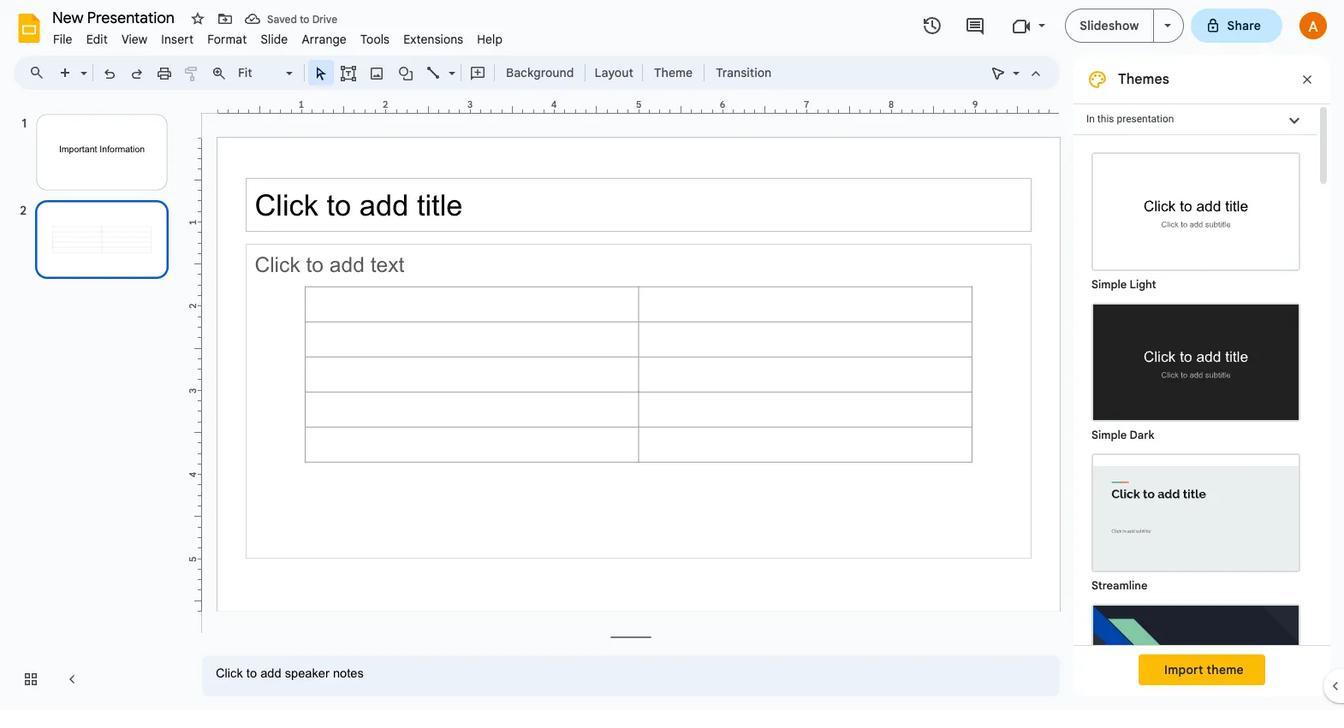 Task type: locate. For each thing, give the bounding box(es) containing it.
insert
[[161, 32, 194, 47]]

view
[[122, 32, 148, 47]]

menu bar containing file
[[46, 22, 510, 51]]

arrange
[[302, 32, 347, 47]]

saved to drive button
[[241, 7, 342, 31]]

main toolbar
[[51, 60, 780, 86]]

extensions menu item
[[397, 29, 470, 50]]

menu bar inside 'menu bar' banner
[[46, 22, 510, 51]]

simple for simple dark
[[1092, 428, 1127, 443]]

option group containing simple light
[[1074, 135, 1317, 711]]

import theme button
[[1139, 655, 1266, 686]]

drive
[[312, 12, 338, 25]]

help menu item
[[470, 29, 510, 50]]

Star checkbox
[[186, 7, 210, 31]]

import
[[1165, 663, 1204, 678]]

tools menu item
[[354, 29, 397, 50]]

1 simple from the top
[[1092, 278, 1127, 292]]

Zoom field
[[233, 61, 301, 86]]

menu bar
[[46, 22, 510, 51]]

insert menu item
[[154, 29, 201, 50]]

0 vertical spatial simple
[[1092, 278, 1127, 292]]

simple
[[1092, 278, 1127, 292], [1092, 428, 1127, 443]]

navigation
[[0, 97, 188, 711]]

slide
[[261, 32, 288, 47]]

in
[[1087, 113, 1095, 125]]

share
[[1228, 18, 1262, 33]]

option group
[[1074, 135, 1317, 711]]

simple inside radio
[[1092, 428, 1127, 443]]

simple inside radio
[[1092, 278, 1127, 292]]

saved
[[267, 12, 297, 25]]

simple left light
[[1092, 278, 1127, 292]]

background
[[506, 65, 574, 81]]

theme button
[[647, 60, 701, 86]]

1 vertical spatial simple
[[1092, 428, 1127, 443]]

in this presentation
[[1087, 113, 1175, 125]]

Zoom text field
[[236, 61, 284, 85]]

layout
[[595, 65, 634, 81]]

this
[[1098, 113, 1115, 125]]

slide menu item
[[254, 29, 295, 50]]

slideshow
[[1080, 18, 1140, 33]]

light
[[1130, 278, 1157, 292]]

theme
[[1207, 663, 1244, 678]]

2 simple from the top
[[1092, 428, 1127, 443]]

simple left dark
[[1092, 428, 1127, 443]]

focus image
[[1094, 606, 1299, 711]]

help
[[477, 32, 503, 47]]

format menu item
[[201, 29, 254, 50]]



Task type: vqa. For each thing, say whether or not it's contained in the screenshot.
Transition
yes



Task type: describe. For each thing, give the bounding box(es) containing it.
new slide with layout image
[[76, 62, 87, 68]]

Menus field
[[21, 61, 59, 85]]

edit
[[86, 32, 108, 47]]

menu bar banner
[[0, 0, 1345, 711]]

dark
[[1130, 428, 1155, 443]]

Focus radio
[[1084, 596, 1310, 711]]

themes section
[[1074, 56, 1331, 711]]

transition button
[[708, 60, 780, 86]]

tools
[[361, 32, 390, 47]]

in this presentation tab
[[1074, 104, 1317, 135]]

simple for simple light
[[1092, 278, 1127, 292]]

import theme
[[1165, 663, 1244, 678]]

insert image image
[[367, 61, 387, 85]]

shape image
[[396, 61, 416, 85]]

mode and view toolbar
[[985, 56, 1050, 90]]

Simple Light radio
[[1084, 144, 1310, 711]]

background button
[[499, 60, 582, 86]]

transition
[[716, 65, 772, 81]]

Streamline radio
[[1084, 445, 1310, 596]]

themes application
[[0, 0, 1345, 711]]

navigation inside themes application
[[0, 97, 188, 711]]

presentation
[[1117, 113, 1175, 125]]

to
[[300, 12, 310, 25]]

view menu item
[[115, 29, 154, 50]]

Rename text field
[[46, 7, 184, 27]]

simple dark
[[1092, 428, 1155, 443]]

streamline
[[1092, 579, 1148, 594]]

arrange menu item
[[295, 29, 354, 50]]

themes
[[1119, 71, 1170, 88]]

saved to drive
[[267, 12, 338, 25]]

option group inside themes section
[[1074, 135, 1317, 711]]

theme
[[654, 65, 693, 81]]

layout button
[[590, 60, 639, 86]]

edit menu item
[[79, 29, 115, 50]]

file
[[53, 32, 72, 47]]

slideshow button
[[1066, 9, 1154, 43]]

presentation options image
[[1164, 24, 1171, 27]]

Simple Dark radio
[[1084, 295, 1310, 445]]

share button
[[1191, 9, 1283, 43]]

file menu item
[[46, 29, 79, 50]]

live pointer settings image
[[1009, 62, 1020, 68]]

simple light
[[1092, 278, 1157, 292]]

extensions
[[404, 32, 464, 47]]

format
[[207, 32, 247, 47]]



